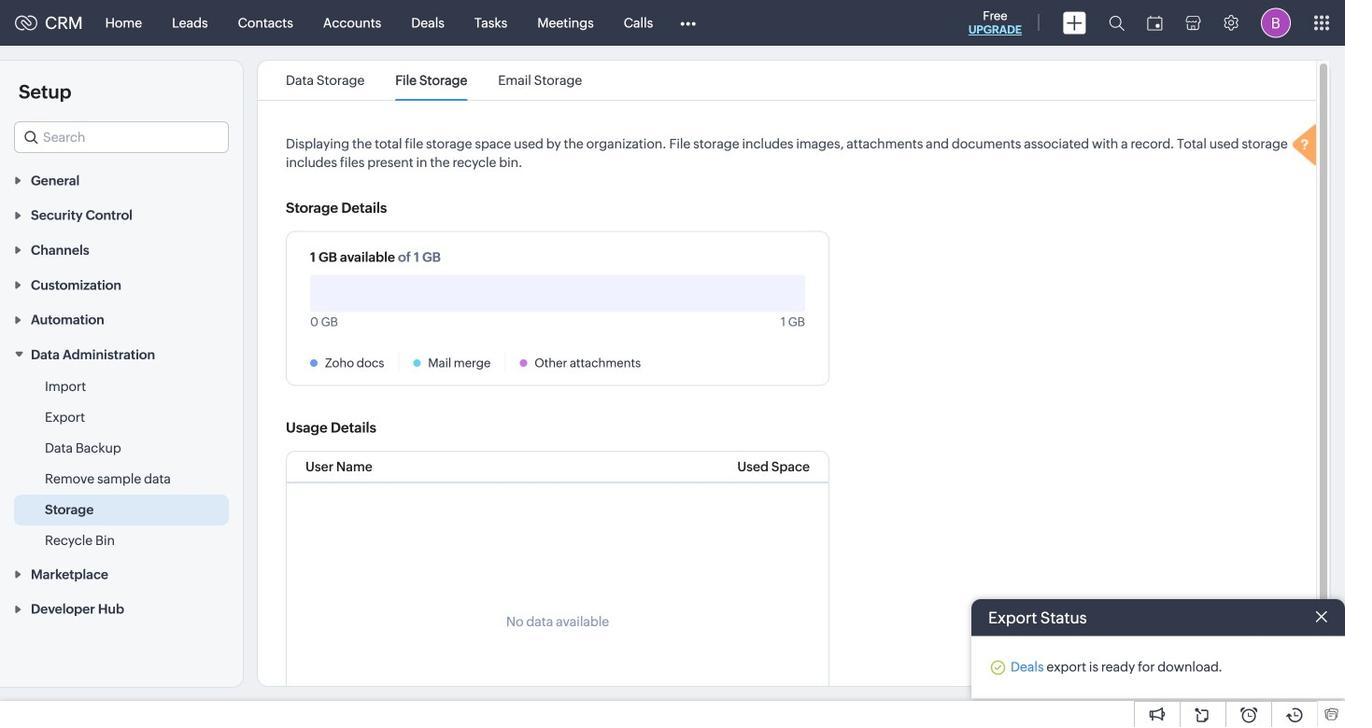 Task type: vqa. For each thing, say whether or not it's contained in the screenshot.
Create Menu icon at the top right of the page
yes



Task type: describe. For each thing, give the bounding box(es) containing it.
profile element
[[1250, 0, 1303, 45]]

logo image
[[15, 15, 37, 30]]

Search text field
[[15, 122, 228, 152]]

Other Modules field
[[668, 8, 709, 38]]

profile image
[[1262, 8, 1292, 38]]

calendar image
[[1148, 15, 1163, 30]]



Task type: locate. For each thing, give the bounding box(es) containing it.
None field
[[14, 121, 229, 153]]

search element
[[1098, 0, 1136, 46]]

create menu image
[[1063, 12, 1087, 34]]

loading image
[[1289, 121, 1326, 172]]

search image
[[1109, 15, 1125, 31]]

create menu element
[[1052, 0, 1098, 45]]

region
[[0, 372, 243, 557]]



